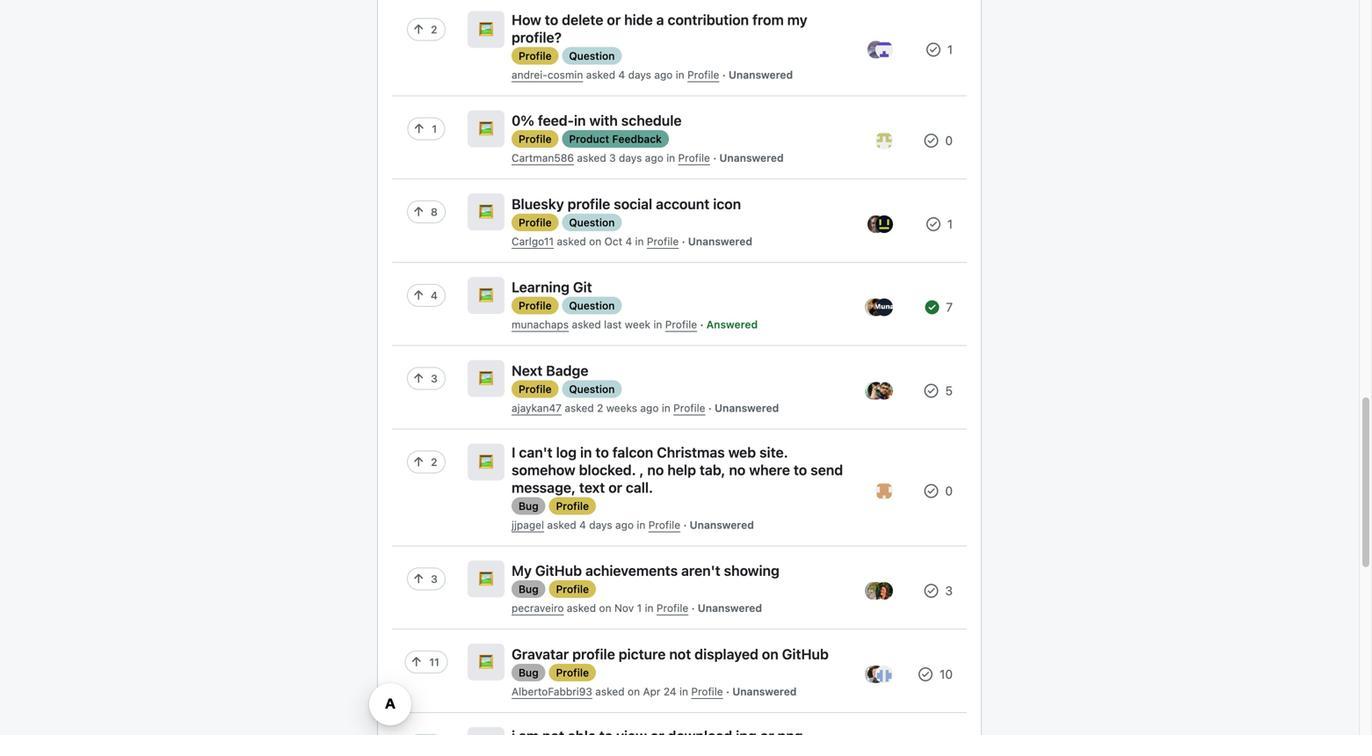 Task type: locate. For each thing, give the bounding box(es) containing it.
ago right weeks
[[641, 402, 659, 414]]

arrow up image inside 1 button
[[412, 122, 426, 136]]

arrow up image inside 11 button
[[409, 655, 423, 669]]

2 vertical spatial days
[[590, 519, 613, 531]]

munachaps asked last week in profile · answered
[[512, 318, 758, 331]]

bug link for gravatar profile picture not displayed on github
[[512, 664, 546, 681]]

profile for social
[[568, 196, 611, 212]]

in up 'product'
[[574, 112, 586, 129]]

next
[[512, 362, 543, 379]]

days up the schedule
[[628, 68, 652, 81]]

1 3 button from the top
[[407, 367, 446, 413]]

arrow up image
[[412, 372, 426, 386], [412, 455, 426, 469]]

on left nov
[[599, 602, 612, 614]]

3 🖼️ from the top
[[479, 203, 493, 221]]

github right my
[[536, 562, 582, 579]]

2 3 button from the top
[[407, 568, 446, 613]]

1 vertical spatial profile
[[573, 646, 616, 663]]

profile link down profile?
[[512, 47, 559, 65]]

arrow up image inside 3 button
[[412, 372, 426, 386]]

check circle image right @pecraveiro image
[[925, 584, 939, 598]]

· down displayed
[[727, 685, 730, 698]]

log
[[556, 444, 577, 461]]

· for 0% feed-in with schedule
[[713, 152, 717, 164]]

check circle fill image
[[926, 301, 940, 315]]

@ellioben image
[[868, 382, 886, 400]]

question link down badge
[[562, 380, 622, 398]]

3 down 4 button
[[431, 373, 438, 385]]

somehow
[[512, 462, 576, 478]]

profile for picture
[[573, 646, 616, 663]]

unanswered for gravatar profile picture not displayed on github
[[733, 685, 797, 698]]

4 question link from the top
[[562, 380, 622, 398]]

question link
[[562, 47, 622, 65], [562, 214, 622, 231], [562, 297, 622, 314], [562, 380, 622, 398]]

site.
[[760, 444, 789, 461]]

0 vertical spatial arrow up image
[[412, 372, 426, 386]]

0 vertical spatial check circle image
[[927, 43, 941, 57]]

asked left nov
[[567, 602, 596, 614]]

2 vertical spatial check circle image
[[925, 384, 939, 398]]

3 bug from the top
[[519, 666, 539, 679]]

2 vertical spatial 2
[[431, 456, 438, 468]]

🖼️ left how
[[479, 20, 493, 39]]

@carlgo11 image
[[876, 215, 894, 233]]

0 horizontal spatial github
[[536, 562, 582, 579]]

gravatar profile picture not displayed on github link
[[512, 645, 829, 663]]

🖼️ left next
[[479, 369, 493, 388]]

2 0 from the top
[[942, 484, 953, 498]]

arrow up image inside 2 button
[[412, 455, 426, 469]]

2 vertical spatial bug link
[[512, 664, 546, 681]]

profile down how to delete or hide a contribution from my profile? link
[[688, 68, 720, 81]]

bug link for my github achievements aren't showing
[[512, 581, 546, 598]]

days down feedback
[[619, 152, 642, 164]]

🖼️ left learning
[[479, 286, 493, 305]]

jjpagel asked 4 days ago in profile · unanswered
[[512, 519, 755, 531]]

5 🖼️ from the top
[[479, 369, 493, 388]]

unanswered for my github achievements aren't showing
[[698, 602, 763, 614]]

on
[[589, 235, 602, 247], [599, 602, 612, 614], [762, 646, 779, 663], [628, 685, 640, 698]]

1 0 link from the top
[[925, 133, 953, 148]]

ago for feed-
[[645, 152, 664, 164]]

2 0 link from the top
[[925, 484, 953, 498]]

4 up the "0% feed-in with schedule" "link"
[[619, 68, 626, 81]]

asked right the cosmin
[[586, 68, 616, 81]]

8 button
[[407, 201, 446, 246]]

profile inside bluesky profile social account icon link
[[568, 196, 611, 212]]

2 arrow up image from the top
[[412, 455, 426, 469]]

question up the cosmin
[[569, 50, 615, 62]]

1 0 from the top
[[942, 133, 953, 148]]

1 2 button from the top
[[407, 18, 446, 64]]

carlgo11
[[512, 235, 554, 247]]

1 horizontal spatial to
[[596, 444, 609, 461]]

check circle image for gravatar profile picture not displayed on github
[[919, 667, 933, 682]]

bug link for i can't log in to falcon christmas web site. somehow blocked. , no help tab, no where to send message, text or call.
[[512, 497, 546, 515]]

question
[[569, 50, 615, 62], [569, 216, 615, 229], [569, 300, 615, 312], [569, 383, 615, 395]]

· down account
[[682, 235, 686, 247]]

profile link up gravatar profile picture not displayed on github
[[657, 602, 689, 614]]

1 arrow up image from the top
[[412, 372, 426, 386]]

1 vertical spatial bug
[[519, 583, 539, 595]]

🖼️ left my
[[479, 570, 493, 588]]

delete
[[562, 11, 604, 28]]

in
[[676, 68, 685, 81], [574, 112, 586, 129], [667, 152, 676, 164], [636, 235, 644, 247], [654, 318, 663, 331], [662, 402, 671, 414], [580, 444, 592, 461], [637, 519, 646, 531], [645, 602, 654, 614], [680, 685, 689, 698]]

· for next badge
[[709, 402, 712, 414]]

1 vertical spatial 1 link
[[927, 217, 953, 231]]

🖼️ right 8
[[479, 203, 493, 221]]

0 vertical spatial 3 button
[[407, 367, 446, 413]]

social
[[614, 196, 653, 212]]

profile link down bluesky
[[512, 214, 559, 231]]

1 vertical spatial 0 link
[[925, 484, 953, 498]]

ago
[[655, 68, 673, 81], [645, 152, 664, 164], [641, 402, 659, 414], [616, 519, 634, 531]]

0 vertical spatial 0 link
[[925, 133, 953, 148]]

ago for can't
[[616, 519, 634, 531]]

arrow up image for next
[[412, 372, 426, 386]]

showing
[[724, 562, 780, 579]]

1 bug link from the top
[[512, 497, 546, 515]]

on left "oct"
[[589, 235, 602, 247]]

can't
[[519, 444, 553, 461]]

bug link down gravatar
[[512, 664, 546, 681]]

unanswered up aren't
[[690, 519, 755, 531]]

in down the schedule
[[667, 152, 676, 164]]

7 🖼️ from the top
[[479, 570, 493, 588]]

0 link
[[925, 133, 953, 148], [925, 484, 953, 498]]

i can't log in to falcon christmas web site. somehow blocked. , no help tab, no where to send message, text or call.
[[512, 444, 844, 496]]

0% feed-in with schedule
[[512, 112, 682, 129]]

christmas
[[657, 444, 725, 461]]

learning git link
[[512, 278, 593, 296]]

i can't log in to falcon christmas web site. somehow blocked. , no help tab, no where to send message, text or call. link
[[512, 444, 853, 496]]

0 vertical spatial 1 link
[[927, 42, 953, 57]]

bug for i can't log in to falcon christmas web site. somehow blocked. , no help tab, no where to send message, text or call.
[[519, 500, 539, 512]]

2
[[431, 23, 438, 36], [597, 402, 604, 414], [431, 456, 438, 468]]

3 up 11
[[431, 573, 438, 585]]

0 vertical spatial bug
[[519, 500, 539, 512]]

check circle image inside 3 link
[[925, 584, 939, 598]]

ago down feedback
[[645, 152, 664, 164]]

with
[[590, 112, 618, 129]]

on left apr
[[628, 685, 640, 698]]

check circle image right @carlgo11 icon
[[927, 217, 941, 231]]

· for my github achievements aren't showing
[[692, 602, 695, 614]]

3 button down 4 button
[[407, 367, 446, 413]]

asked right carlgo11
[[557, 235, 586, 247]]

7
[[943, 300, 953, 315]]

question for profile
[[569, 216, 615, 229]]

· down contribution
[[723, 68, 726, 81]]

ajaykan47 asked 2 weeks ago in profile · unanswered
[[512, 402, 779, 414]]

🖼️ for 0%
[[479, 120, 493, 138]]

profile inside "gravatar profile picture not displayed on github" link
[[573, 646, 616, 663]]

how to delete or hide a contribution from my profile? link
[[512, 11, 844, 46]]

profile link
[[512, 47, 559, 65], [688, 68, 720, 81], [512, 130, 559, 148], [679, 152, 711, 164], [512, 214, 559, 231], [647, 235, 679, 247], [512, 297, 559, 314], [666, 318, 698, 331], [512, 380, 559, 398], [674, 402, 706, 414], [549, 497, 596, 515], [649, 519, 681, 531], [549, 581, 596, 598], [657, 602, 689, 614], [549, 664, 596, 681], [692, 685, 724, 698]]

1 no from the left
[[648, 462, 664, 478]]

1 vertical spatial arrow up image
[[412, 455, 426, 469]]

1 question from the top
[[569, 50, 615, 62]]

or left hide on the left top of the page
[[607, 11, 621, 28]]

on for achievements
[[599, 602, 612, 614]]

0 for 0% feed-in with schedule
[[942, 133, 953, 148]]

question up "oct"
[[569, 216, 615, 229]]

1 link
[[927, 42, 953, 57], [927, 217, 953, 231]]

unanswered up web
[[715, 402, 779, 414]]

🖼️ right 11
[[479, 653, 493, 672]]

0 vertical spatial bug link
[[512, 497, 546, 515]]

profile
[[568, 196, 611, 212], [573, 646, 616, 663]]

question link up the cosmin
[[562, 47, 622, 65]]

0%
[[512, 112, 535, 129]]

asked for i
[[547, 519, 577, 531]]

profile left the social
[[568, 196, 611, 212]]

10 link
[[919, 667, 953, 682]]

1 1 link from the top
[[927, 42, 953, 57]]

profile down call.
[[649, 519, 681, 531]]

@munachaps image
[[876, 299, 894, 316]]

0 vertical spatial 2 button
[[407, 18, 446, 64]]

profile link down how to delete or hide a contribution from my profile? link
[[688, 68, 720, 81]]

bug up jjpagel link
[[519, 500, 539, 512]]

check circle image
[[925, 134, 939, 148], [925, 484, 939, 498], [925, 584, 939, 598], [919, 667, 933, 682]]

schedule
[[622, 112, 682, 129]]

days
[[628, 68, 652, 81], [619, 152, 642, 164], [590, 519, 613, 531]]

andrei-cosmin link
[[512, 68, 583, 81]]

0
[[942, 133, 953, 148], [942, 484, 953, 498]]

3
[[610, 152, 616, 164], [431, 373, 438, 385], [431, 573, 438, 585], [942, 584, 953, 598]]

2 🖼️ from the top
[[479, 120, 493, 138]]

web
[[729, 444, 756, 461]]

arrow up image
[[412, 22, 426, 36], [412, 122, 426, 136], [412, 205, 426, 219], [412, 288, 426, 302], [412, 572, 426, 586], [409, 655, 423, 669]]

gravatar
[[512, 646, 569, 663]]

1 vertical spatial 0
[[942, 484, 953, 498]]

1 button
[[407, 117, 446, 163]]

on for picture
[[628, 685, 640, 698]]

4 🖼️ from the top
[[479, 286, 493, 305]]

bug down gravatar
[[519, 666, 539, 679]]

in right nov
[[645, 602, 654, 614]]

message,
[[512, 479, 576, 496]]

picture
[[619, 646, 666, 663]]

bluesky
[[512, 196, 564, 212]]

0 vertical spatial profile
[[568, 196, 611, 212]]

profile link right 24
[[692, 685, 724, 698]]

2 button
[[407, 18, 446, 64], [407, 451, 446, 496]]

check circle image inside 10 link
[[919, 667, 933, 682]]

github inside "gravatar profile picture not displayed on github" link
[[782, 646, 829, 663]]

profile link up christmas
[[674, 402, 706, 414]]

asked for 0%
[[577, 152, 607, 164]]

question for to
[[569, 50, 615, 62]]

question down badge
[[569, 383, 615, 395]]

,
[[640, 462, 644, 478]]

2 question from the top
[[569, 216, 615, 229]]

4 down 8 button
[[431, 289, 438, 302]]

4
[[619, 68, 626, 81], [626, 235, 633, 247], [431, 289, 438, 302], [580, 519, 587, 531]]

check circle image inside 5 link
[[925, 384, 939, 398]]

question link down git
[[562, 297, 622, 314]]

days for to
[[590, 519, 613, 531]]

0 vertical spatial 0
[[942, 133, 953, 148]]

in right log at the bottom
[[580, 444, 592, 461]]

1 vertical spatial github
[[782, 646, 829, 663]]

in right weeks
[[662, 402, 671, 414]]

0 link right @cartman586 image
[[925, 133, 953, 148]]

no down web
[[729, 462, 746, 478]]

0 vertical spatial 2
[[431, 23, 438, 36]]

@grohden image
[[868, 666, 886, 683]]

arrow up image for bluesky
[[412, 205, 426, 219]]

in inside the "0% feed-in with schedule" "link"
[[574, 112, 586, 129]]

arrow up image for how
[[412, 22, 426, 36]]

or
[[607, 11, 621, 28], [609, 479, 623, 496]]

question link for profile
[[562, 214, 622, 231]]

2 2 button from the top
[[407, 451, 446, 496]]

· down aren't
[[692, 602, 695, 614]]

@cartman586 image
[[876, 132, 894, 150]]

2 bug link from the top
[[512, 581, 546, 598]]

1 vertical spatial to
[[596, 444, 609, 461]]

@kidiit image
[[868, 41, 886, 58]]

profile up cartman586 link
[[519, 133, 552, 145]]

in down call.
[[637, 519, 646, 531]]

munachaps link
[[512, 318, 569, 331]]

github
[[536, 562, 582, 579], [782, 646, 829, 663]]

arrow up image inside 3 button
[[412, 572, 426, 586]]

8 🖼️ from the top
[[479, 653, 493, 672]]

arrow up image inside 8 button
[[412, 205, 426, 219]]

3 question link from the top
[[562, 297, 622, 314]]

2 for profile?
[[431, 23, 438, 36]]

profile down account
[[647, 235, 679, 247]]

no right ,
[[648, 462, 664, 478]]

0 vertical spatial github
[[536, 562, 582, 579]]

5 link
[[925, 383, 953, 398]]

to up blocked.
[[596, 444, 609, 461]]

🖼️ for my
[[479, 570, 493, 588]]

check circle image for my github achievements aren't showing
[[925, 584, 939, 598]]

0 horizontal spatial no
[[648, 462, 664, 478]]

2 horizontal spatial to
[[794, 462, 808, 478]]

cartman586
[[512, 152, 574, 164]]

2 bug from the top
[[519, 583, 539, 595]]

asked for gravatar
[[596, 685, 625, 698]]

profile
[[519, 50, 552, 62], [688, 68, 720, 81], [519, 133, 552, 145], [679, 152, 711, 164], [519, 216, 552, 229], [647, 235, 679, 247], [519, 300, 552, 312], [666, 318, 698, 331], [519, 383, 552, 395], [674, 402, 706, 414], [556, 500, 589, 512], [649, 519, 681, 531], [556, 583, 589, 595], [657, 602, 689, 614], [556, 666, 589, 679], [692, 685, 724, 698]]

0 vertical spatial to
[[545, 11, 559, 28]]

0% feed-in with schedule link
[[512, 112, 682, 129]]

3 question from the top
[[569, 300, 615, 312]]

1 question link from the top
[[562, 47, 622, 65]]

🖼️ left i
[[479, 453, 493, 471]]

bug
[[519, 500, 539, 512], [519, 583, 539, 595], [519, 666, 539, 679]]

profile right week
[[666, 318, 698, 331]]

check circle image right @jjpagel icon
[[925, 484, 939, 498]]

arrow up image for 0%
[[412, 122, 426, 136]]

unanswered for 0% feed-in with schedule
[[720, 152, 784, 164]]

3 button up 11
[[407, 568, 446, 613]]

unanswered down displayed
[[733, 685, 797, 698]]

1 up 8
[[432, 123, 437, 135]]

1 bug from the top
[[519, 500, 539, 512]]

asked right jjpagel
[[547, 519, 577, 531]]

1 vertical spatial days
[[619, 152, 642, 164]]

2 1 link from the top
[[927, 217, 953, 231]]

3 bug link from the top
[[512, 664, 546, 681]]

0 right @jjpagel icon
[[942, 484, 953, 498]]

0 vertical spatial or
[[607, 11, 621, 28]]

1
[[944, 42, 953, 57], [432, 123, 437, 135], [944, 217, 953, 231], [637, 602, 642, 614]]

1 🖼️ from the top
[[479, 20, 493, 39]]

· up icon at the top of the page
[[713, 152, 717, 164]]

1 horizontal spatial github
[[782, 646, 829, 663]]

check circle image right @andrei cosmin icon
[[927, 43, 941, 57]]

text
[[580, 479, 605, 496]]

ago down call.
[[616, 519, 634, 531]]

2 for somehow
[[431, 456, 438, 468]]

not
[[670, 646, 692, 663]]

1 vertical spatial 2
[[597, 402, 604, 414]]

unanswered down icon at the top of the page
[[688, 235, 753, 247]]

2 question link from the top
[[562, 214, 622, 231]]

1 link right @carlgo11 icon
[[927, 217, 953, 231]]

bug link up jjpagel link
[[512, 497, 546, 515]]

1 vertical spatial 3 button
[[407, 568, 446, 613]]

profile down learning
[[519, 300, 552, 312]]

check circle image
[[927, 43, 941, 57], [927, 217, 941, 231], [925, 384, 939, 398]]

achievements
[[586, 562, 678, 579]]

bug down my
[[519, 583, 539, 595]]

1 vertical spatial or
[[609, 479, 623, 496]]

@moha999dj image
[[868, 582, 886, 600]]

1 link for how to delete or hide a contribution from my profile?
[[927, 42, 953, 57]]

0 link right @jjpagel icon
[[925, 484, 953, 498]]

arrow up image inside 4 button
[[412, 288, 426, 302]]

question link up "oct"
[[562, 214, 622, 231]]

1 right nov
[[637, 602, 642, 614]]

4 question from the top
[[569, 383, 615, 395]]

3 down product feedback
[[610, 152, 616, 164]]

weeks
[[607, 402, 638, 414]]

0 horizontal spatial to
[[545, 11, 559, 28]]

days for schedule
[[619, 152, 642, 164]]

1 vertical spatial bug link
[[512, 581, 546, 598]]

🖼️ for bluesky
[[479, 203, 493, 221]]

1 vertical spatial 2 button
[[407, 451, 446, 496]]

days down text
[[590, 519, 613, 531]]

1 vertical spatial check circle image
[[927, 217, 941, 231]]

on for social
[[589, 235, 602, 247]]

2 vertical spatial bug
[[519, 666, 539, 679]]

🖼️ for next
[[479, 369, 493, 388]]

6 🖼️ from the top
[[479, 453, 493, 471]]

1 horizontal spatial no
[[729, 462, 746, 478]]

to left send
[[794, 462, 808, 478]]

🖼️ for learning
[[479, 286, 493, 305]]

no
[[648, 462, 664, 478], [729, 462, 746, 478]]

my github achievements aren't showing link
[[512, 562, 780, 580]]

andrei-cosmin asked 4 days ago in profile · unanswered
[[512, 68, 793, 81]]

@ajaykan47 image
[[876, 382, 894, 400]]

asked
[[586, 68, 616, 81], [577, 152, 607, 164], [557, 235, 586, 247], [572, 318, 601, 331], [565, 402, 594, 414], [547, 519, 577, 531], [567, 602, 596, 614], [596, 685, 625, 698]]

albertofabbri93 asked on apr 24 in profile · unanswered
[[512, 685, 797, 698]]



Task type: vqa. For each thing, say whether or not it's contained in the screenshot.
Notifications image
no



Task type: describe. For each thing, give the bounding box(es) containing it.
albertofabbri93 link
[[512, 685, 593, 698]]

or inside the how to delete or hide a contribution from my profile?
[[607, 11, 621, 28]]

asked for my
[[567, 602, 596, 614]]

bluesky profile social account icon
[[512, 196, 742, 212]]

arrow up image for i
[[412, 455, 426, 469]]

a
[[657, 11, 665, 28]]

@mehedilslamripon image
[[868, 299, 886, 316]]

cosmin
[[548, 68, 583, 81]]

@jjpagel image
[[876, 482, 894, 500]]

profile link down account
[[647, 235, 679, 247]]

question link for git
[[562, 297, 622, 314]]

displayed
[[695, 646, 759, 663]]

profile down bluesky
[[519, 216, 552, 229]]

ago for badge
[[641, 402, 659, 414]]

feedback
[[613, 133, 662, 145]]

week
[[625, 318, 651, 331]]

my github achievements aren't showing
[[512, 562, 780, 579]]

check circle image for icon
[[927, 217, 941, 231]]

asked for next
[[565, 402, 594, 414]]

3 link
[[925, 584, 953, 598]]

help
[[668, 462, 697, 478]]

profile down text
[[556, 500, 589, 512]]

tab,
[[700, 462, 726, 478]]

bluesky profile social account icon link
[[512, 195, 742, 213]]

question for badge
[[569, 383, 615, 395]]

0 link for i can't log in to falcon christmas web site. somehow blocked. , no help tab, no where to send message, text or call.
[[925, 484, 953, 498]]

call.
[[626, 479, 654, 496]]

question link for badge
[[562, 380, 622, 398]]

question for git
[[569, 300, 615, 312]]

profile link down call.
[[649, 519, 681, 531]]

1 right @andrei cosmin icon
[[944, 42, 953, 57]]

profile link down learning
[[512, 297, 559, 314]]

feed-
[[538, 112, 574, 129]]

· for i can't log in to falcon christmas web site. somehow blocked. , no help tab, no where to send message, text or call.
[[684, 519, 687, 531]]

nov
[[615, 602, 634, 614]]

2 button for profile?
[[407, 18, 446, 64]]

profile link down text
[[549, 497, 596, 515]]

unanswered for bluesky profile social account icon
[[688, 235, 753, 247]]

in down how to delete or hide a contribution from my profile? link
[[676, 68, 685, 81]]

4 right "oct"
[[626, 235, 633, 247]]

how to delete or hide a contribution from my profile?
[[512, 11, 808, 46]]

unanswered for i can't log in to falcon christmas web site. somehow blocked. , no help tab, no where to send message, text or call.
[[690, 519, 755, 531]]

ajaykan47 link
[[512, 402, 562, 414]]

2 no from the left
[[729, 462, 746, 478]]

profile link up cartman586 link
[[512, 130, 559, 148]]

jjpagel link
[[512, 519, 544, 531]]

falcon
[[613, 444, 654, 461]]

question link for to
[[562, 47, 622, 65]]

ago down the how to delete or hide a contribution from my profile?
[[655, 68, 673, 81]]

0 for i can't log in to falcon christmas web site. somehow blocked. , no help tab, no where to send message, text or call.
[[942, 484, 953, 498]]

3 button for next badge
[[407, 367, 446, 413]]

product
[[569, 133, 610, 145]]

account
[[656, 196, 710, 212]]

munachaps
[[512, 318, 569, 331]]

carlgo11 link
[[512, 235, 554, 247]]

bug for gravatar profile picture not displayed on github
[[519, 666, 539, 679]]

4 down text
[[580, 519, 587, 531]]

ajaykan47
[[512, 402, 562, 414]]

11
[[429, 656, 440, 668]]

8
[[431, 206, 438, 218]]

albertofabbri93
[[512, 685, 593, 698]]

i
[[512, 444, 516, 461]]

0 link for 0% feed-in with schedule
[[925, 133, 953, 148]]

profile right 24
[[692, 685, 724, 698]]

4 button
[[407, 284, 446, 330]]

profile link up ajaykan47
[[512, 380, 559, 398]]

next badge link
[[512, 362, 589, 379]]

last
[[604, 318, 622, 331]]

learning
[[512, 279, 570, 296]]

profile down profile?
[[519, 50, 552, 62]]

🖼️ for i
[[479, 453, 493, 471]]

carlgo11 asked on oct 4 in profile · unanswered
[[512, 235, 753, 247]]

cartman586 link
[[512, 152, 574, 164]]

3 button for my github achievements aren't showing
[[407, 568, 446, 613]]

asked for bluesky
[[557, 235, 586, 247]]

apr
[[643, 685, 661, 698]]

profile?
[[512, 29, 562, 46]]

check circle image for 0% feed-in with schedule
[[925, 134, 939, 148]]

🖼️ for how
[[479, 20, 493, 39]]

in right "oct"
[[636, 235, 644, 247]]

unanswered down from on the right top of the page
[[729, 68, 793, 81]]

🖼️ for gravatar
[[479, 653, 493, 672]]

to inside the how to delete or hide a contribution from my profile?
[[545, 11, 559, 28]]

jjpagel
[[512, 519, 544, 531]]

unanswered for next badge
[[715, 402, 779, 414]]

10
[[937, 667, 953, 682]]

cartman586 asked 3 days ago in profile · unanswered
[[512, 152, 784, 164]]

oct
[[605, 235, 623, 247]]

arrow up image for gravatar
[[409, 655, 423, 669]]

how
[[512, 11, 542, 28]]

arrow up image for learning
[[412, 288, 426, 302]]

arrow up image for my
[[412, 572, 426, 586]]

profile up account
[[679, 152, 711, 164]]

where
[[750, 462, 791, 478]]

check circle image for hide
[[927, 43, 941, 57]]

on right displayed
[[762, 646, 779, 663]]

blocked.
[[579, 462, 636, 478]]

profile link up pecraveiro
[[549, 581, 596, 598]]

gravatar profile picture not displayed on github
[[512, 646, 829, 663]]

or inside i can't log in to falcon christmas web site. somehow blocked. , no help tab, no where to send message, text or call.
[[609, 479, 623, 496]]

asked for learning
[[572, 318, 601, 331]]

hide
[[625, 11, 653, 28]]

profile up pecraveiro
[[556, 583, 589, 595]]

profile up ajaykan47
[[519, 383, 552, 395]]

· left answered
[[701, 318, 704, 331]]

1 inside button
[[432, 123, 437, 135]]

· for gravatar profile picture not displayed on github
[[727, 685, 730, 698]]

@albertofabbri93 image
[[876, 666, 894, 683]]

· for bluesky profile social account icon
[[682, 235, 686, 247]]

0 vertical spatial days
[[628, 68, 652, 81]]

profile link right week
[[666, 318, 698, 331]]

1 link for bluesky profile social account icon
[[927, 217, 953, 231]]

pecraveiro asked on nov 1 in profile · unanswered
[[512, 602, 763, 614]]

2 button for somehow
[[407, 451, 446, 496]]

git
[[573, 279, 593, 296]]

1 right @carlgo11 icon
[[944, 217, 953, 231]]

11 button
[[405, 651, 448, 697]]

@kerim image
[[868, 215, 886, 233]]

andrei-
[[512, 68, 548, 81]]

product feedback
[[569, 133, 662, 145]]

profile up gravatar profile picture not displayed on github
[[657, 602, 689, 614]]

3 right @pecraveiro image
[[942, 584, 953, 598]]

in right 24
[[680, 685, 689, 698]]

profile link up account
[[679, 152, 711, 164]]

github inside my github achievements aren't showing 'link'
[[536, 562, 582, 579]]

profile up christmas
[[674, 402, 706, 414]]

my
[[512, 562, 532, 579]]

next badge
[[512, 362, 589, 379]]

2 vertical spatial to
[[794, 462, 808, 478]]

from
[[753, 11, 784, 28]]

4 inside button
[[431, 289, 438, 302]]

in right week
[[654, 318, 663, 331]]

contribution
[[668, 11, 749, 28]]

7 link
[[926, 300, 953, 315]]

icon
[[713, 196, 742, 212]]

@andrei cosmin image
[[876, 41, 894, 58]]

my
[[788, 11, 808, 28]]

profile up the albertofabbri93 in the left bottom of the page
[[556, 666, 589, 679]]

badge
[[546, 362, 589, 379]]

@pecraveiro image
[[876, 582, 894, 600]]

bug for my github achievements aren't showing
[[519, 583, 539, 595]]

in inside i can't log in to falcon christmas web site. somehow blocked. , no help tab, no where to send message, text or call.
[[580, 444, 592, 461]]

5
[[943, 383, 953, 398]]

learning git
[[512, 279, 593, 296]]

answered
[[707, 318, 758, 331]]

send
[[811, 462, 844, 478]]

aren't
[[682, 562, 721, 579]]

pecraveiro
[[512, 602, 564, 614]]

check circle image for i can't log in to falcon christmas web site. somehow blocked. , no help tab, no where to send message, text or call.
[[925, 484, 939, 498]]

profile link up the albertofabbri93 in the left bottom of the page
[[549, 664, 596, 681]]



